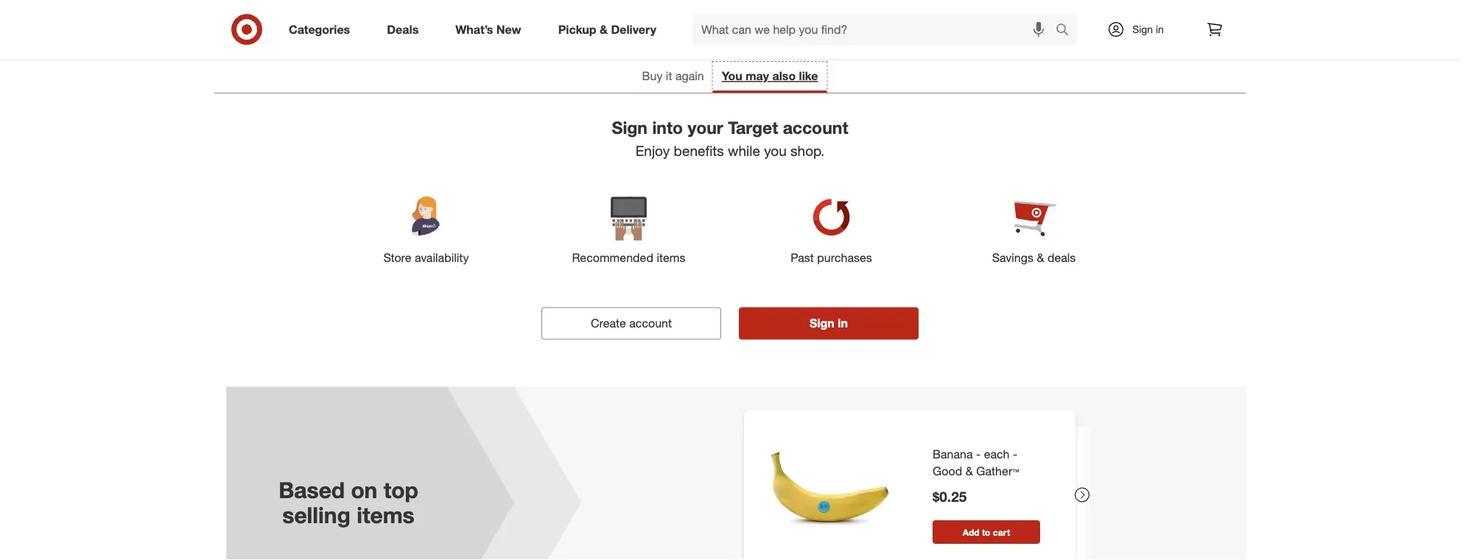 Task type: vqa. For each thing, say whether or not it's contained in the screenshot.
1st healthcare from the right
no



Task type: locate. For each thing, give the bounding box(es) containing it.
0 horizontal spatial -
[[976, 448, 981, 462]]

1 vertical spatial account
[[629, 317, 672, 331]]

again
[[676, 69, 704, 83]]

0 horizontal spatial sign in
[[810, 317, 848, 331]]

0 horizontal spatial items
[[357, 502, 415, 529]]

account right "create"
[[629, 317, 672, 331]]

& right pickup
[[600, 22, 608, 37]]

1 horizontal spatial sign in
[[1132, 23, 1164, 36]]

0 horizontal spatial &
[[600, 22, 608, 37]]

sign into your target account enjoy benefits while you shop.
[[612, 117, 848, 160]]

gather™
[[976, 464, 1019, 479]]

good
[[933, 464, 962, 479]]

past
[[791, 251, 814, 265]]

sign in button
[[739, 308, 919, 340]]

1 horizontal spatial in
[[1156, 23, 1164, 36]]

&
[[600, 22, 608, 37], [1037, 251, 1044, 265], [966, 464, 973, 479]]

0 vertical spatial sign
[[1132, 23, 1153, 36]]

you may also like link
[[713, 62, 827, 93]]

you
[[764, 143, 787, 160]]

0 vertical spatial &
[[600, 22, 608, 37]]

- left each
[[976, 448, 981, 462]]

what's
[[455, 22, 493, 37]]

cart
[[993, 527, 1010, 538]]

1 horizontal spatial &
[[966, 464, 973, 479]]

- right each
[[1013, 448, 1018, 462]]

in
[[1156, 23, 1164, 36], [838, 317, 848, 331]]

account up shop.
[[783, 117, 848, 138]]

0 horizontal spatial sign
[[612, 117, 648, 138]]

enjoy
[[636, 143, 670, 160]]

store
[[384, 251, 412, 265]]

it
[[666, 69, 672, 83]]

What can we help you find? suggestions appear below search field
[[693, 13, 1059, 46]]

deals
[[1048, 251, 1076, 265]]

deals
[[387, 22, 419, 37]]

new
[[496, 22, 521, 37]]

like
[[799, 69, 818, 83]]

1 vertical spatial in
[[838, 317, 848, 331]]

benefits
[[674, 143, 724, 160]]

2 horizontal spatial &
[[1037, 251, 1044, 265]]

1 horizontal spatial items
[[657, 251, 686, 265]]

to
[[982, 527, 991, 538]]

account
[[783, 117, 848, 138], [629, 317, 672, 331]]

savings
[[992, 251, 1034, 265]]

sign in link
[[1095, 13, 1187, 46]]

sign
[[1132, 23, 1153, 36], [612, 117, 648, 138], [810, 317, 835, 331]]

1 vertical spatial sign in
[[810, 317, 848, 331]]

past purchases
[[791, 251, 872, 265]]

create account button
[[542, 308, 721, 340]]

may
[[746, 69, 769, 83]]

delivery
[[611, 22, 656, 37]]

dish up for less image
[[288, 0, 1172, 47]]

recommended items
[[572, 251, 686, 265]]

pickup
[[558, 22, 596, 37]]

availability
[[415, 251, 469, 265]]

what's new
[[455, 22, 521, 37]]

in inside button
[[838, 317, 848, 331]]

on
[[351, 477, 377, 504]]

& for delivery
[[600, 22, 608, 37]]

0 vertical spatial items
[[657, 251, 686, 265]]

0 horizontal spatial account
[[629, 317, 672, 331]]

2 - from the left
[[1013, 448, 1018, 462]]

items
[[657, 251, 686, 265], [357, 502, 415, 529]]

2 vertical spatial sign
[[810, 317, 835, 331]]

1 horizontal spatial -
[[1013, 448, 1018, 462]]

items right recommended
[[657, 251, 686, 265]]

banana - each - good & gather™ image
[[756, 422, 903, 561], [756, 422, 903, 561]]

into
[[652, 117, 683, 138]]

-
[[976, 448, 981, 462], [1013, 448, 1018, 462]]

1 vertical spatial &
[[1037, 251, 1044, 265]]

1 horizontal spatial sign
[[810, 317, 835, 331]]

2 horizontal spatial sign
[[1132, 23, 1153, 36]]

0 vertical spatial sign in
[[1132, 23, 1164, 36]]

& right good
[[966, 464, 973, 479]]

sign in
[[1132, 23, 1164, 36], [810, 317, 848, 331]]

$0.25
[[933, 489, 967, 506]]

1 horizontal spatial account
[[783, 117, 848, 138]]

items right selling
[[357, 502, 415, 529]]

0 horizontal spatial in
[[838, 317, 848, 331]]

1 vertical spatial items
[[357, 502, 415, 529]]

1 vertical spatial sign
[[612, 117, 648, 138]]

account inside button
[[629, 317, 672, 331]]

& left deals
[[1037, 251, 1044, 265]]

0 vertical spatial account
[[783, 117, 848, 138]]

target
[[728, 117, 778, 138]]

deals link
[[374, 13, 437, 46]]

sign inside sign in link
[[1132, 23, 1153, 36]]

1 - from the left
[[976, 448, 981, 462]]

add
[[963, 527, 980, 538]]

2 vertical spatial &
[[966, 464, 973, 479]]



Task type: describe. For each thing, give the bounding box(es) containing it.
& for deals
[[1037, 251, 1044, 265]]

pickup & delivery link
[[546, 13, 675, 46]]

what's new link
[[443, 13, 540, 46]]

add to cart button
[[933, 521, 1040, 545]]

& inside banana - each - good & gather™
[[966, 464, 973, 479]]

create
[[591, 317, 626, 331]]

banana - each - good & gather™
[[933, 448, 1019, 479]]

items inside based on top selling items
[[357, 502, 415, 529]]

account inside sign into your target account enjoy benefits while you shop.
[[783, 117, 848, 138]]

each
[[984, 448, 1010, 462]]

you may also like
[[722, 69, 818, 83]]

store availability
[[384, 251, 469, 265]]

buy it again
[[642, 69, 704, 83]]

buy it again link
[[633, 62, 713, 93]]

sign in inside button
[[810, 317, 848, 331]]

$0.25 add to cart
[[933, 489, 1010, 538]]

purchases
[[817, 251, 872, 265]]

buy
[[642, 69, 663, 83]]

based on top selling items
[[279, 477, 418, 529]]

sign inside sign in button
[[810, 317, 835, 331]]

you
[[722, 69, 742, 83]]

your
[[688, 117, 723, 138]]

categories
[[289, 22, 350, 37]]

categories link
[[276, 13, 369, 46]]

also
[[772, 69, 796, 83]]

top
[[384, 477, 418, 504]]

shop.
[[791, 143, 825, 160]]

selling
[[282, 502, 351, 529]]

0 vertical spatial in
[[1156, 23, 1164, 36]]

banana
[[933, 448, 973, 462]]

create account
[[591, 317, 672, 331]]

pickup & delivery
[[558, 22, 656, 37]]

banana - each - good & gather™ link
[[933, 446, 1040, 480]]

based
[[279, 477, 345, 504]]

savings & deals
[[992, 251, 1076, 265]]

search button
[[1049, 13, 1085, 49]]

search
[[1049, 24, 1085, 38]]

while
[[728, 143, 760, 160]]

recommended
[[572, 251, 653, 265]]

sign inside sign into your target account enjoy benefits while you shop.
[[612, 117, 648, 138]]



